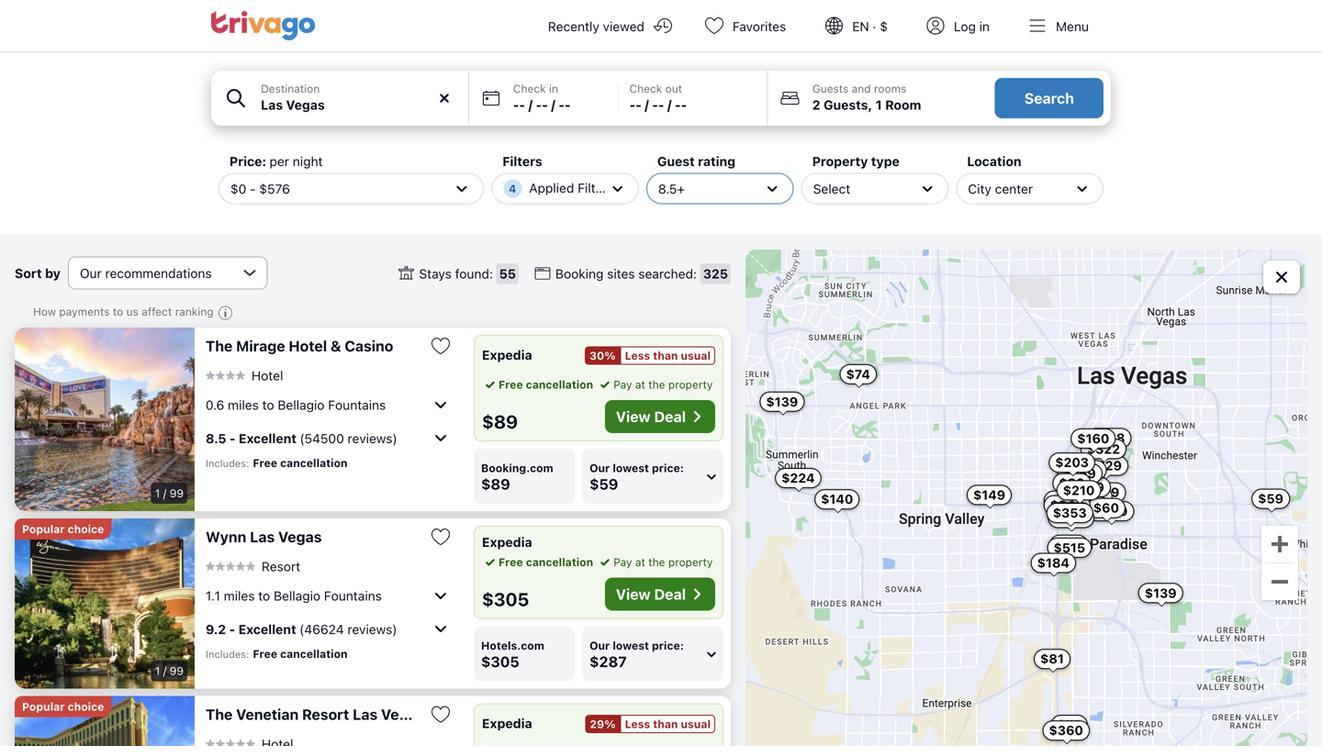 Task type: locate. For each thing, give the bounding box(es) containing it.
$140
[[821, 492, 853, 507]]

2 the from the top
[[206, 706, 233, 724]]

1 the from the top
[[648, 378, 665, 391]]

reviews) right "(54500"
[[348, 431, 397, 446]]

2 free cancellation from the top
[[499, 556, 593, 569]]

pay for $305
[[614, 556, 632, 569]]

deal for $305
[[654, 586, 686, 603]]

2 check from the left
[[629, 82, 662, 95]]

$287
[[590, 653, 627, 671]]

pay
[[614, 378, 632, 391], [614, 556, 632, 569]]

free cancellation button up 'hotels.com'
[[482, 554, 593, 571]]

lowest for $89
[[613, 462, 649, 475]]

popular choice button for wynn las vegas
[[15, 519, 111, 540]]

fountains up "(54500"
[[328, 397, 386, 412]]

check for check in -- / -- / --
[[513, 82, 546, 95]]

en · $ button
[[808, 0, 910, 51]]

2 pay at the property from the top
[[614, 556, 713, 569]]

2 pay at the property button from the top
[[597, 554, 713, 571]]

the down "our lowest price: $59"
[[648, 556, 665, 569]]

1 vertical spatial to
[[262, 397, 274, 412]]

includes: for $305
[[206, 649, 249, 661]]

includes: down 9.2
[[206, 649, 249, 661]]

booking sites searched: 325
[[555, 266, 728, 281]]

/
[[528, 97, 533, 112], [551, 97, 555, 112], [645, 97, 649, 112], [667, 97, 672, 112], [163, 487, 167, 500], [163, 665, 167, 678]]

0 vertical spatial pay at the property
[[614, 378, 713, 391]]

2 expedia from the top
[[482, 535, 532, 550]]

1 vertical spatial resort
[[302, 706, 349, 724]]

pay down 30%
[[614, 378, 632, 391]]

usual down the our lowest price: $287 at bottom
[[681, 718, 711, 731]]

$95
[[1063, 505, 1088, 521]]

filters right applied
[[578, 180, 614, 196]]

excellent down 1.1 miles to bellagio fountains
[[238, 622, 296, 637]]

1 vertical spatial choice
[[68, 701, 104, 713]]

99 for $89
[[170, 487, 184, 500]]

free
[[499, 378, 523, 391], [253, 457, 277, 470], [499, 556, 523, 569], [253, 648, 277, 661]]

2 pay from the top
[[614, 556, 632, 569]]

free cancellation down 30%
[[499, 378, 593, 391]]

0 vertical spatial pay
[[614, 378, 632, 391]]

expedia down hotels.com $305
[[482, 716, 532, 731]]

1 property from the top
[[668, 378, 713, 391]]

1 99 from the top
[[170, 487, 184, 500]]

2 vertical spatial expedia
[[482, 716, 532, 731]]

to down the hotel button
[[262, 397, 274, 412]]

1 vertical spatial the
[[648, 556, 665, 569]]

1 view deal button from the top
[[605, 400, 715, 433]]

0 vertical spatial popular
[[22, 523, 65, 536]]

0 vertical spatial view
[[616, 408, 651, 426]]

$250
[[1066, 460, 1100, 475]]

0 vertical spatial property
[[668, 378, 713, 391]]

check in -- / -- / --
[[513, 82, 571, 112]]

2 view deal button from the top
[[605, 578, 715, 611]]

the for the mirage hotel & casino
[[206, 337, 233, 355]]

1 view deal from the top
[[616, 408, 686, 426]]

2 the from the top
[[648, 556, 665, 569]]

2 popular choice from the top
[[22, 701, 104, 713]]

free cancellation button down 30%
[[482, 376, 593, 393]]

1 than from the top
[[653, 349, 678, 362]]

1 vertical spatial popular
[[22, 701, 65, 713]]

miles for $89
[[228, 397, 259, 412]]

2 includes: from the top
[[206, 649, 249, 661]]

than right 30%
[[653, 349, 678, 362]]

the
[[648, 378, 665, 391], [648, 556, 665, 569]]

less for 29%
[[625, 718, 650, 731]]

0 vertical spatial fountains
[[328, 397, 386, 412]]

2 price: from the top
[[652, 640, 684, 652]]

0 vertical spatial free cancellation
[[499, 378, 593, 391]]

$209 button
[[1088, 501, 1134, 522]]

our lowest price: $59
[[590, 462, 684, 493]]

to down resort button
[[258, 588, 270, 603]]

2 property from the top
[[668, 556, 713, 569]]

1 pay at the property button from the top
[[597, 376, 713, 393]]

0 vertical spatial las
[[250, 528, 275, 546]]

in right the log
[[979, 19, 990, 34]]

filters up 4
[[503, 154, 542, 169]]

view up "our lowest price: $59"
[[616, 408, 651, 426]]

resort
[[262, 559, 300, 574], [302, 706, 349, 724]]

our for $305
[[590, 640, 610, 652]]

free up booking.com at the bottom left
[[499, 378, 523, 391]]

0 vertical spatial the
[[648, 378, 665, 391]]

miles right '1.1'
[[224, 588, 255, 603]]

to left us
[[113, 305, 123, 318]]

0 horizontal spatial $229
[[1054, 511, 1088, 526]]

view deal up the our lowest price: $287 at bottom
[[616, 586, 686, 603]]

price: inside the our lowest price: $287
[[652, 640, 684, 652]]

1 popular from the top
[[22, 523, 65, 536]]

1 vertical spatial view
[[616, 586, 651, 603]]

reviews) for $305
[[347, 622, 397, 637]]

0 vertical spatial pay at the property button
[[597, 376, 713, 393]]

1 vertical spatial fountains
[[324, 588, 382, 603]]

fountains inside 1.1 miles to bellagio fountains button
[[324, 588, 382, 603]]

las
[[250, 528, 275, 546], [353, 706, 378, 724]]

$81
[[1040, 652, 1064, 667]]

0 vertical spatial view deal button
[[605, 400, 715, 433]]

$210
[[1063, 483, 1095, 498]]

1 horizontal spatial hotel
[[289, 337, 327, 355]]

0 horizontal spatial filters
[[503, 154, 542, 169]]

1 horizontal spatial in
[[979, 19, 990, 34]]

1 vertical spatial deal
[[654, 586, 686, 603]]

$149 $353
[[973, 487, 1087, 521]]

our up $287
[[590, 640, 610, 652]]

0 vertical spatial 1 / 99
[[155, 487, 184, 500]]

1 vertical spatial expedia
[[482, 535, 532, 550]]

our inside "our lowest price: $59"
[[590, 462, 610, 475]]

$89 for $159
[[1059, 476, 1085, 491]]

type
[[871, 154, 900, 169]]

2 view deal from the top
[[616, 586, 686, 603]]

(54500
[[300, 431, 344, 446]]

0 vertical spatial hotel
[[289, 337, 327, 355]]

usual down 325
[[681, 349, 711, 362]]

1 deal from the top
[[654, 408, 686, 426]]

choice
[[68, 523, 104, 536], [68, 701, 104, 713]]

$89 button
[[1053, 473, 1091, 494]]

clear image
[[436, 90, 453, 107]]

in
[[979, 19, 990, 34], [549, 82, 558, 95]]

less right 29%
[[625, 718, 650, 731]]

fountains inside 0.6 miles to bellagio fountains button
[[328, 397, 386, 412]]

our for $89
[[590, 462, 610, 475]]

$138
[[1093, 431, 1125, 446]]

1 vertical spatial property
[[668, 556, 713, 569]]

resort inside resort button
[[262, 559, 300, 574]]

$128 button
[[1048, 502, 1092, 523]]

0 vertical spatial less
[[625, 349, 650, 362]]

free cancellation button for $89
[[482, 376, 593, 393]]

0 vertical spatial $139
[[766, 394, 798, 409]]

free down 9.2 - excellent (46624 reviews) in the bottom left of the page
[[253, 648, 277, 661]]

deal down 30% less than usual
[[654, 408, 686, 426]]

las inside the wynn las vegas button
[[250, 528, 275, 546]]

than right 29%
[[653, 718, 678, 731]]

search button
[[995, 78, 1104, 118]]

Destination search field
[[261, 95, 457, 115]]

99
[[170, 487, 184, 500], [170, 665, 184, 678]]

miles
[[228, 397, 259, 412], [224, 588, 255, 603]]

pay at the property button down 30% less than usual
[[597, 376, 713, 393]]

check left out
[[629, 82, 662, 95]]

$59
[[590, 476, 618, 493], [1258, 491, 1284, 506]]

$250 button
[[1059, 457, 1106, 477]]

2 vertical spatial 1
[[155, 665, 160, 678]]

0 vertical spatial at
[[635, 378, 645, 391]]

$305 for $305 $151 $200 $60
[[1066, 463, 1100, 478]]

-
[[513, 97, 519, 112], [519, 97, 525, 112], [536, 97, 542, 112], [542, 97, 548, 112], [559, 97, 565, 112], [565, 97, 571, 112], [629, 97, 636, 112], [636, 97, 642, 112], [652, 97, 658, 112], [658, 97, 664, 112], [675, 97, 681, 112], [681, 97, 687, 112], [250, 181, 256, 196], [229, 431, 236, 446], [229, 622, 235, 637]]

1 free cancellation from the top
[[499, 378, 593, 391]]

our inside the our lowest price: $287
[[590, 640, 610, 652]]

1 includes: free cancellation from the top
[[206, 457, 348, 470]]

1 popular choice button from the top
[[15, 519, 111, 540]]

in for log
[[979, 19, 990, 34]]

0 vertical spatial resort
[[262, 559, 300, 574]]

1 less from the top
[[625, 349, 650, 362]]

pay at the property button
[[597, 376, 713, 393], [597, 554, 713, 571]]

guest
[[657, 154, 695, 169]]

3 expedia from the top
[[482, 716, 532, 731]]

fountains up the (46624 on the bottom
[[324, 588, 382, 603]]

usual for 29% less than usual
[[681, 718, 711, 731]]

1 vertical spatial popular choice button
[[15, 696, 111, 718]]

1 usual from the top
[[681, 349, 711, 362]]

the venetian resort las vegas button
[[206, 706, 425, 724]]

$89
[[482, 411, 518, 432], [481, 476, 510, 493], [1059, 476, 1085, 491]]

1 the from the top
[[206, 337, 233, 355]]

$240 button
[[1044, 495, 1091, 516]]

free down "8.5 - excellent (54500 reviews)"
[[253, 457, 277, 470]]

1 at from the top
[[635, 378, 645, 391]]

1 vertical spatial includes: free cancellation
[[206, 648, 348, 661]]

0 vertical spatial view deal
[[616, 408, 686, 426]]

2 less from the top
[[625, 718, 650, 731]]

stays found: 55
[[419, 266, 516, 281]]

0 vertical spatial lowest
[[613, 462, 649, 475]]

check for check out -- / -- / --
[[629, 82, 662, 95]]

1 horizontal spatial vegas
[[381, 706, 425, 724]]

en · $
[[852, 19, 888, 34]]

our right booking.com at the bottom left
[[590, 462, 610, 475]]

1 horizontal spatial filters
[[578, 180, 614, 196]]

0 vertical spatial reviews)
[[348, 431, 397, 446]]

at down "our lowest price: $59"
[[635, 556, 645, 569]]

in inside "check in -- / -- / --"
[[549, 82, 558, 95]]

hotel left '&' at the left top
[[289, 337, 327, 355]]

ranking
[[175, 305, 214, 318]]

destination
[[261, 82, 320, 95]]

check right clear "image"
[[513, 82, 546, 95]]

pay down "our lowest price: $59"
[[614, 556, 632, 569]]

$305 inside $305 $151 $200 $60
[[1066, 463, 1100, 478]]

1 vertical spatial bellagio
[[274, 588, 321, 603]]

pay at the property down 30% less than usual
[[614, 378, 713, 391]]

0 vertical spatial $139 button
[[760, 392, 805, 412]]

wynn las vegas, (las vegas, usa) image
[[15, 519, 195, 689]]

price: inside "our lowest price: $59"
[[652, 462, 684, 475]]

deal up the our lowest price: $287 at bottom
[[654, 586, 686, 603]]

$305 for $305
[[482, 589, 529, 610]]

recently viewed button
[[526, 0, 689, 51]]

$139 button
[[760, 392, 805, 412], [1138, 583, 1183, 603]]

$89 inside $159 $89 $210
[[1059, 476, 1085, 491]]

to for $89
[[262, 397, 274, 412]]

2 choice from the top
[[68, 701, 104, 713]]

0 vertical spatial deal
[[654, 408, 686, 426]]

bellagio up "8.5 - excellent (54500 reviews)"
[[278, 397, 325, 412]]

$179 button
[[1067, 477, 1111, 498]]

booking.com
[[481, 462, 553, 475]]

2 lowest from the top
[[613, 640, 649, 652]]

Destination field
[[211, 71, 468, 126]]

hotel down mirage
[[252, 368, 283, 383]]

1 choice from the top
[[68, 523, 104, 536]]

$59 inside "our lowest price: $59"
[[590, 476, 618, 493]]

0 vertical spatial $305
[[1066, 463, 1100, 478]]

1 popular choice from the top
[[22, 523, 104, 536]]

$140 button
[[815, 490, 860, 510]]

$93
[[1056, 537, 1081, 552]]

miles for $305
[[224, 588, 255, 603]]

2 free cancellation button from the top
[[482, 554, 593, 571]]

1 includes: from the top
[[206, 458, 249, 470]]

0 horizontal spatial $139 button
[[760, 392, 805, 412]]

0 horizontal spatial $59
[[590, 476, 618, 493]]

0 horizontal spatial check
[[513, 82, 546, 95]]

at down 30% less than usual
[[635, 378, 645, 391]]

our lowest price: $287
[[590, 640, 684, 671]]

search
[[1024, 90, 1074, 107]]

1 horizontal spatial resort
[[302, 706, 349, 724]]

1 horizontal spatial $139
[[1145, 586, 1177, 601]]

2 includes: free cancellation from the top
[[206, 648, 348, 661]]

bellagio up 9.2 - excellent (46624 reviews) in the bottom left of the page
[[274, 588, 321, 603]]

1 vertical spatial $305
[[482, 589, 529, 610]]

includes: down 8.5
[[206, 458, 249, 470]]

0 vertical spatial choice
[[68, 523, 104, 536]]

view deal button down 30% less than usual
[[605, 400, 715, 433]]

the left venetian
[[206, 706, 233, 724]]

our
[[590, 462, 610, 475], [590, 640, 610, 652]]

than for 29% less than usual
[[653, 718, 678, 731]]

2 popular choice button from the top
[[15, 696, 111, 718]]

resort inside the venetian resort las vegas button
[[302, 706, 349, 724]]

0 vertical spatial free cancellation button
[[482, 376, 593, 393]]

0 vertical spatial in
[[979, 19, 990, 34]]

2 vertical spatial to
[[258, 588, 270, 603]]

resort up 1.1 miles to bellagio fountains
[[262, 559, 300, 574]]

view up the our lowest price: $287 at bottom
[[616, 586, 651, 603]]

popular choice for the venetian resort las vegas
[[22, 701, 104, 713]]

1 check from the left
[[513, 82, 546, 95]]

view deal down 30% less than usual
[[616, 408, 686, 426]]

property for $305
[[668, 556, 713, 569]]

0 vertical spatial includes:
[[206, 458, 249, 470]]

2 our from the top
[[590, 640, 610, 652]]

2 popular from the top
[[22, 701, 65, 713]]

pay for $89
[[614, 378, 632, 391]]

popular
[[22, 523, 65, 536], [22, 701, 65, 713]]

lowest inside "our lowest price: $59"
[[613, 462, 649, 475]]

1 vertical spatial lowest
[[613, 640, 649, 652]]

1 view from the top
[[616, 408, 651, 426]]

1 vertical spatial less
[[625, 718, 650, 731]]

1 vertical spatial at
[[635, 556, 645, 569]]

1 vertical spatial includes:
[[206, 649, 249, 661]]

miles right 0.6
[[228, 397, 259, 412]]

1 vertical spatial reviews)
[[347, 622, 397, 637]]

1 lowest from the top
[[613, 462, 649, 475]]

0 vertical spatial includes: free cancellation
[[206, 457, 348, 470]]

1 pay at the property from the top
[[614, 378, 713, 391]]

1 horizontal spatial las
[[353, 706, 378, 724]]

view
[[616, 408, 651, 426], [616, 586, 651, 603]]

in inside log in button
[[979, 19, 990, 34]]

0 vertical spatial miles
[[228, 397, 259, 412]]

1 horizontal spatial $229
[[1089, 458, 1122, 473]]

reviews) right the (46624 on the bottom
[[347, 622, 397, 637]]

view for $89
[[616, 408, 651, 426]]

the
[[206, 337, 233, 355], [206, 706, 233, 724]]

2 usual from the top
[[681, 718, 711, 731]]

property type
[[812, 154, 900, 169]]

0 vertical spatial $229 button
[[1082, 456, 1128, 476]]

0 vertical spatial than
[[653, 349, 678, 362]]

2 at from the top
[[635, 556, 645, 569]]

0 horizontal spatial resort
[[262, 559, 300, 574]]

popular for the venetian resort las vegas
[[22, 701, 65, 713]]

$
[[880, 19, 888, 34]]

1 our from the top
[[590, 462, 610, 475]]

fountains for $89
[[328, 397, 386, 412]]

room
[[885, 97, 921, 112]]

$89 inside the booking.com $89
[[481, 476, 510, 493]]

$305
[[1066, 463, 1100, 478], [482, 589, 529, 610], [481, 653, 519, 671]]

0 vertical spatial 1
[[876, 97, 882, 112]]

0 vertical spatial popular choice
[[22, 523, 104, 536]]

wynn
[[206, 528, 246, 546]]

1 vertical spatial view deal button
[[605, 578, 715, 611]]

1 vertical spatial hotel
[[252, 368, 283, 383]]

2 view from the top
[[616, 586, 651, 603]]

1 vertical spatial usual
[[681, 718, 711, 731]]

city
[[968, 181, 992, 196]]

expedia for the venetian resort las vegas
[[482, 716, 532, 731]]

pay at the property button down "our lowest price: $59"
[[597, 554, 713, 571]]

$200 button
[[1044, 491, 1091, 511]]

bellagio for $305
[[274, 588, 321, 603]]

in for check
[[549, 82, 558, 95]]

free cancellation button for $305
[[482, 554, 593, 571]]

expedia down the booking.com $89
[[482, 535, 532, 550]]

$322
[[1087, 441, 1120, 457]]

view deal button for $305
[[605, 578, 715, 611]]

1 vertical spatial price:
[[652, 640, 684, 652]]

$360 button
[[1043, 721, 1090, 741]]

check inside "check in -- / -- / --"
[[513, 82, 546, 95]]

1 vertical spatial the
[[206, 706, 233, 724]]

2 99 from the top
[[170, 665, 184, 678]]

to
[[113, 305, 123, 318], [262, 397, 274, 412], [258, 588, 270, 603]]

0 vertical spatial bellagio
[[278, 397, 325, 412]]

excellent down the 0.6 miles to bellagio fountains
[[239, 431, 297, 446]]

1 vertical spatial $229
[[1054, 511, 1088, 526]]

includes: free cancellation down "8.5 - excellent (54500 reviews)"
[[206, 457, 348, 470]]

2 deal from the top
[[654, 586, 686, 603]]

in down recently
[[549, 82, 558, 95]]

less right 30%
[[625, 349, 650, 362]]

lowest inside the our lowest price: $287
[[613, 640, 649, 652]]

1 price: from the top
[[652, 462, 684, 475]]

0 horizontal spatial in
[[549, 82, 558, 95]]

mirage
[[236, 337, 285, 355]]

2 reviews) from the top
[[347, 622, 397, 637]]

1 vertical spatial popular choice
[[22, 701, 104, 713]]

view deal button up the our lowest price: $287 at bottom
[[605, 578, 715, 611]]

$128
[[1054, 505, 1086, 520]]

0 vertical spatial popular choice button
[[15, 519, 111, 540]]

0 vertical spatial 99
[[170, 487, 184, 500]]

1 pay from the top
[[614, 378, 632, 391]]

$184
[[1037, 556, 1070, 571]]

free cancellation button
[[482, 376, 593, 393], [482, 554, 593, 571]]

pay at the property button for $89
[[597, 376, 713, 393]]

includes: free cancellation down 9.2 - excellent (46624 reviews) in the bottom left of the page
[[206, 648, 348, 661]]

1 vertical spatial 1 / 99
[[155, 665, 184, 678]]

0 vertical spatial vegas
[[278, 528, 322, 546]]

usual
[[681, 349, 711, 362], [681, 718, 711, 731]]

lowest for $305
[[613, 640, 649, 652]]

the down 30% less than usual
[[648, 378, 665, 391]]

$60
[[1093, 501, 1119, 516]]

1 vertical spatial $229 button
[[1048, 508, 1094, 528]]

1 free cancellation button from the top
[[482, 376, 593, 393]]

guests,
[[824, 97, 872, 112]]

2 than from the top
[[653, 718, 678, 731]]

1 1 / 99 from the top
[[155, 487, 184, 500]]

1 vertical spatial in
[[549, 82, 558, 95]]

0 horizontal spatial vegas
[[278, 528, 322, 546]]

view deal button for $89
[[605, 400, 715, 433]]

1 vertical spatial 1
[[155, 487, 160, 500]]

1 vertical spatial pay
[[614, 556, 632, 569]]

0 vertical spatial usual
[[681, 349, 711, 362]]

free cancellation down the booking.com $89
[[499, 556, 593, 569]]

0 horizontal spatial las
[[250, 528, 275, 546]]

1 reviews) from the top
[[348, 431, 397, 446]]

excellent for $305
[[238, 622, 296, 637]]

resort right venetian
[[302, 706, 349, 724]]

the up the hotel button
[[206, 337, 233, 355]]

$74
[[846, 367, 870, 382]]

property for $89
[[668, 378, 713, 391]]

0 vertical spatial our
[[590, 462, 610, 475]]

0 vertical spatial price:
[[652, 462, 684, 475]]

1 vertical spatial 99
[[170, 665, 184, 678]]

rooms
[[874, 82, 907, 95]]

0 horizontal spatial $139
[[766, 394, 798, 409]]

pay at the property down "our lowest price: $59"
[[614, 556, 713, 569]]

expedia down 55
[[482, 348, 532, 363]]

view deal for $305
[[616, 586, 686, 603]]

check inside check out -- / -- / --
[[629, 82, 662, 95]]

1 vertical spatial view deal
[[616, 586, 686, 603]]

choice for wynn
[[68, 523, 104, 536]]

0 vertical spatial expedia
[[482, 348, 532, 363]]

2 1 / 99 from the top
[[155, 665, 184, 678]]

$60 button
[[1087, 498, 1126, 519]]

1 vertical spatial vegas
[[381, 706, 425, 724]]



Task type: vqa. For each thing, say whether or not it's contained in the screenshot.
Beagle Tokyo Hostel And Apartments button
no



Task type: describe. For each thing, give the bounding box(es) containing it.
$209
[[1094, 504, 1128, 519]]

pay at the property button for $305
[[597, 554, 713, 571]]

0.6 miles to bellagio fountains
[[206, 397, 386, 412]]

8.5 - excellent (54500 reviews)
[[206, 431, 397, 446]]

1 inside guests and rooms 2 guests, 1 room
[[876, 97, 882, 112]]

0.6 miles to bellagio fountains button
[[206, 390, 452, 420]]

$240 $128
[[1050, 498, 1086, 520]]

$240
[[1050, 498, 1084, 513]]

includes: for $89
[[206, 458, 249, 470]]

4
[[509, 182, 516, 195]]

$81 button
[[1034, 649, 1071, 670]]

how payments to us affect ranking
[[33, 305, 214, 318]]

2
[[812, 97, 820, 112]]

(46624
[[299, 622, 344, 637]]

$184 button
[[1031, 553, 1076, 573]]

reviews) for $89
[[348, 431, 397, 446]]

$353 button
[[1047, 503, 1093, 523]]

applied
[[529, 180, 574, 196]]

$203 button
[[1049, 453, 1095, 473]]

menu
[[1056, 19, 1089, 34]]

$0 - $576
[[230, 181, 290, 196]]

1 for $89
[[155, 487, 160, 500]]

0 horizontal spatial hotel
[[252, 368, 283, 383]]

$159 button
[[1058, 464, 1102, 484]]

bellagio for $89
[[278, 397, 325, 412]]

the for $305
[[648, 556, 665, 569]]

free cancellation for $305
[[499, 556, 593, 569]]

8.5+
[[658, 181, 685, 196]]

deal for $89
[[654, 408, 686, 426]]

pay at the property for $89
[[614, 378, 713, 391]]

$229 for the top $229 button
[[1089, 458, 1122, 473]]

$138 button
[[1087, 428, 1132, 448]]

venetian
[[236, 706, 299, 724]]

$229 for the bottommost $229 button
[[1054, 511, 1088, 526]]

99 for $305
[[170, 665, 184, 678]]

$515
[[1054, 540, 1085, 555]]

than for 30% less than usual
[[653, 349, 678, 362]]

at for $89
[[635, 378, 645, 391]]

$160 button
[[1071, 429, 1116, 449]]

night
[[293, 154, 323, 169]]

popular for wynn las vegas
[[22, 523, 65, 536]]

$515 button
[[1047, 538, 1092, 558]]

fountains for $305
[[324, 588, 382, 603]]

casino
[[345, 337, 393, 355]]

sites
[[607, 266, 635, 281]]

at for $305
[[635, 556, 645, 569]]

the for the venetian resort las vegas
[[206, 706, 233, 724]]

$200
[[1050, 493, 1084, 508]]

check out -- / -- / --
[[629, 82, 687, 112]]

found:
[[455, 266, 493, 281]]

city center
[[968, 181, 1033, 196]]

$0
[[230, 181, 246, 196]]

29% less than usual
[[590, 718, 711, 731]]

how
[[33, 305, 56, 318]]

recently viewed
[[548, 19, 645, 34]]

per
[[270, 154, 289, 169]]

9.2
[[206, 622, 226, 637]]

trivago logo image
[[211, 11, 316, 40]]

expedia for wynn las vegas
[[482, 535, 532, 550]]

las inside the venetian resort las vegas button
[[353, 706, 378, 724]]

price: for $305
[[652, 640, 684, 652]]

viewed
[[603, 19, 645, 34]]

guests and rooms 2 guests, 1 room
[[812, 82, 921, 112]]

usual for 30% less than usual
[[681, 349, 711, 362]]

the mirage hotel & casino
[[206, 337, 393, 355]]

1 expedia from the top
[[482, 348, 532, 363]]

the venetian resort las vegas, (las vegas, usa) image
[[15, 696, 195, 746]]

$210 button
[[1057, 481, 1101, 501]]

price:
[[230, 154, 266, 169]]

$93 button
[[1049, 535, 1088, 555]]

includes: free cancellation for $89
[[206, 457, 348, 470]]

free cancellation for $89
[[499, 378, 593, 391]]

price: for $89
[[652, 462, 684, 475]]

8.5
[[206, 431, 226, 446]]

the mirage hotel & casino button
[[206, 337, 415, 355]]

$149
[[973, 487, 1006, 503]]

favorites
[[733, 19, 786, 34]]

affect
[[142, 305, 172, 318]]

$224 button
[[775, 468, 821, 488]]

hotel button
[[206, 367, 283, 384]]

$53
[[1081, 489, 1106, 504]]

includes: free cancellation for $305
[[206, 648, 348, 661]]

1 / 99 for $89
[[155, 487, 184, 500]]

pay at the property for $305
[[614, 556, 713, 569]]

$305 inside hotels.com $305
[[481, 653, 519, 671]]

$159
[[1064, 466, 1096, 481]]

view for $305
[[616, 586, 651, 603]]

out
[[665, 82, 682, 95]]

$75
[[1057, 718, 1082, 733]]

$203
[[1055, 455, 1089, 470]]

$179
[[1073, 480, 1104, 495]]

log
[[954, 19, 976, 34]]

the mirage hotel & casino, (las vegas, usa) image
[[15, 328, 195, 511]]

less for 30%
[[625, 349, 650, 362]]

$151 button
[[1055, 471, 1098, 491]]

1.1 miles to bellagio fountains button
[[206, 581, 452, 611]]

$74 button
[[840, 364, 877, 385]]

favorites link
[[689, 0, 808, 51]]

and
[[852, 82, 871, 95]]

wynn las vegas
[[206, 528, 322, 546]]

1.1 miles to bellagio fountains
[[206, 588, 382, 603]]

325
[[703, 266, 728, 281]]

$322 button
[[1081, 439, 1127, 459]]

booking
[[555, 266, 604, 281]]

popular choice for wynn las vegas
[[22, 523, 104, 536]]

the for $89
[[648, 378, 665, 391]]

$149 button
[[967, 485, 1012, 505]]

sort
[[15, 266, 42, 281]]

center
[[995, 181, 1033, 196]]

&
[[331, 337, 341, 355]]

guest rating
[[657, 154, 736, 169]]

the venetian resort las vegas
[[206, 706, 425, 724]]

choice for the
[[68, 701, 104, 713]]

popular choice button for the venetian resort las vegas
[[15, 696, 111, 718]]

1 / 99 for $305
[[155, 665, 184, 678]]

$576
[[259, 181, 290, 196]]

hotels.com
[[481, 640, 544, 652]]

map region
[[746, 250, 1307, 746]]

view deal for $89
[[616, 408, 686, 426]]

1 for $305
[[155, 665, 160, 678]]

$59 inside button
[[1258, 491, 1284, 506]]

0 vertical spatial filters
[[503, 154, 542, 169]]

guests
[[812, 82, 849, 95]]

$89 for booking.com
[[481, 476, 510, 493]]

1 vertical spatial $139 button
[[1138, 583, 1183, 603]]

0.6
[[206, 397, 224, 412]]

1 vertical spatial $139
[[1145, 586, 1177, 601]]

free up 'hotels.com'
[[499, 556, 523, 569]]

excellent for $89
[[239, 431, 297, 446]]

price: per night
[[230, 154, 323, 169]]

to for $305
[[258, 588, 270, 603]]

hotels.com $305
[[481, 640, 544, 671]]

us
[[126, 305, 139, 318]]

0 vertical spatial to
[[113, 305, 123, 318]]

$59 button
[[1252, 489, 1290, 509]]



